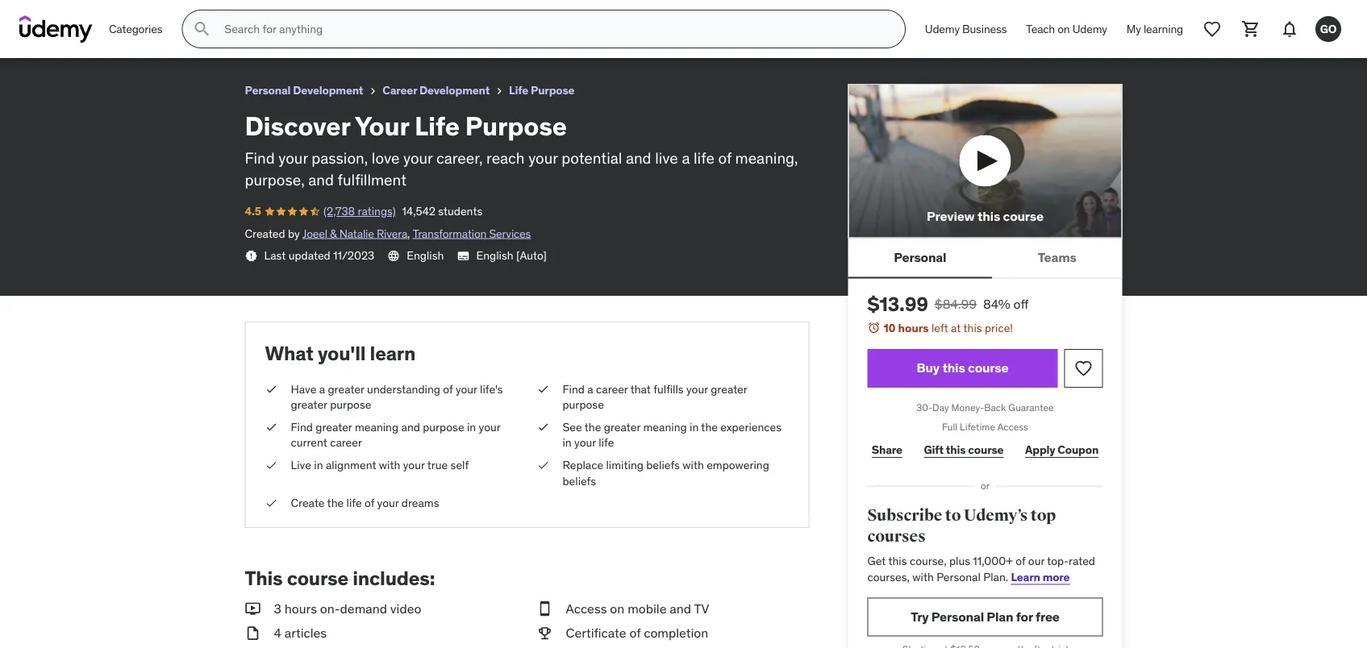 Task type: locate. For each thing, give the bounding box(es) containing it.
2 horizontal spatial a
[[682, 149, 690, 168]]

1 horizontal spatial ratings)
[[358, 204, 396, 219]]

life right live at top
[[694, 149, 715, 168]]

development right career
[[420, 83, 490, 98]]

personal development link
[[245, 81, 363, 101]]

1 horizontal spatial your
[[355, 110, 409, 142]]

greater up experiences
[[711, 382, 748, 397]]

students right "categories" on the left of the page
[[163, 28, 207, 43]]

learn
[[370, 342, 416, 366]]

14,542
[[127, 28, 160, 43], [402, 204, 436, 219]]

1 horizontal spatial development
[[420, 83, 490, 98]]

1 meaning from the left
[[355, 420, 399, 435]]

0 vertical spatial ratings)
[[82, 28, 120, 43]]

life down alignment
[[347, 496, 362, 511]]

1 horizontal spatial with
[[683, 458, 704, 473]]

a inside discover your life purpose find your passion, love your career, reach your potential and live a life of meaning, purpose, and fulfillment
[[682, 149, 690, 168]]

1 horizontal spatial purpose
[[423, 420, 465, 435]]

notifications image
[[1281, 19, 1300, 39]]

meaning inside the find greater meaning and purpose in your current career
[[355, 420, 399, 435]]

small image for certificate of completion
[[537, 600, 553, 618]]

more
[[1043, 570, 1070, 585]]

purpose up reach
[[466, 110, 567, 142]]

greater up current
[[316, 420, 352, 435]]

course down lifetime
[[969, 443, 1004, 458]]

live in alignment with your true self
[[291, 458, 469, 473]]

in
[[467, 420, 476, 435], [690, 420, 699, 435], [563, 436, 572, 451], [314, 458, 323, 473]]

beliefs down see the greater meaning in the experiences in your life
[[647, 458, 680, 473]]

(2,738 down discover your life purpose
[[48, 28, 80, 43]]

0 vertical spatial 4.5
[[13, 28, 29, 43]]

xsmall image left live
[[265, 458, 278, 474]]

xsmall image left have
[[265, 382, 278, 398]]

xsmall image for have a greater understanding of your life's greater purpose
[[265, 382, 278, 398]]

with inside get this course, plus 11,000+ of our top-rated courses, with personal plan.
[[913, 570, 934, 585]]

1 vertical spatial (2,738
[[324, 204, 355, 219]]

0 horizontal spatial students
[[163, 28, 207, 43]]

2 udemy from the left
[[1073, 22, 1108, 36]]

of down access on mobile and tv
[[630, 625, 641, 642]]

xsmall image left last
[[245, 250, 258, 263]]

your
[[279, 149, 308, 168], [404, 149, 433, 168], [529, 149, 558, 168], [456, 382, 478, 397], [687, 382, 708, 397], [479, 420, 501, 435], [575, 436, 596, 451], [403, 458, 425, 473], [377, 496, 399, 511]]

0 horizontal spatial (2,738
[[48, 28, 80, 43]]

with inside replace limiting beliefs with empowering beliefs
[[683, 458, 704, 473]]

14,542 up ,
[[402, 204, 436, 219]]

course up teams at the right top
[[1004, 208, 1044, 225]]

2 vertical spatial life
[[415, 110, 460, 142]]

life right the udemy image on the top of the page
[[99, 7, 122, 23]]

on left mobile
[[610, 601, 625, 617]]

1 vertical spatial discover
[[245, 110, 350, 142]]

access up certificate
[[566, 601, 607, 617]]

1 horizontal spatial access
[[998, 421, 1029, 434]]

hours
[[899, 321, 929, 336], [285, 601, 317, 617]]

ratings)
[[82, 28, 120, 43], [358, 204, 396, 219]]

find up see
[[563, 382, 585, 397]]

small image
[[245, 600, 261, 618], [537, 600, 553, 618], [537, 625, 553, 643]]

a left that at the left
[[588, 382, 594, 397]]

buy this course
[[917, 360, 1009, 377]]

your left dreams
[[377, 496, 399, 511]]

course language image
[[388, 250, 400, 263]]

on right teach
[[1058, 22, 1071, 36]]

life for discover your life purpose
[[99, 7, 122, 23]]

0 horizontal spatial on
[[610, 601, 625, 617]]

purpose inside find a career that fulfills your greater purpose
[[563, 398, 604, 412]]

1 vertical spatial life
[[509, 83, 529, 98]]

and
[[626, 149, 652, 168], [309, 170, 334, 189], [402, 420, 420, 435], [670, 601, 692, 617]]

0 horizontal spatial 14,542 students
[[127, 28, 207, 43]]

alarm image
[[868, 321, 881, 334]]

your left "categories" on the left of the page
[[69, 7, 96, 23]]

14,542 students down discover your life purpose
[[127, 28, 207, 43]]

(2,738 ratings) up the natalie on the left top of page
[[324, 204, 396, 219]]

0 horizontal spatial career
[[330, 436, 362, 451]]

this right gift
[[947, 443, 966, 458]]

with down see the greater meaning in the experiences in your life
[[683, 458, 704, 473]]

career inside find a career that fulfills your greater purpose
[[596, 382, 628, 397]]

1 vertical spatial life
[[599, 436, 614, 451]]

development up the passion,
[[293, 83, 363, 98]]

english down the services
[[477, 249, 514, 263]]

0 horizontal spatial life
[[347, 496, 362, 511]]

with for your
[[379, 458, 401, 473]]

0 vertical spatial on
[[1058, 22, 1071, 36]]

joeel
[[303, 226, 328, 241]]

1 horizontal spatial find
[[291, 420, 313, 435]]

1 horizontal spatial meaning
[[644, 420, 687, 435]]

&
[[330, 226, 337, 241]]

meaning,
[[736, 149, 799, 168]]

0 vertical spatial find
[[245, 149, 275, 168]]

preview this course button
[[849, 84, 1123, 238]]

2 vertical spatial purpose
[[466, 110, 567, 142]]

udemy business
[[926, 22, 1007, 36]]

0 vertical spatial purpose
[[125, 7, 176, 23]]

xsmall image left see
[[537, 420, 550, 436]]

this right buy
[[943, 360, 966, 377]]

2 vertical spatial life
[[347, 496, 362, 511]]

tab list containing personal
[[849, 238, 1123, 279]]

ratings) up created by joeel & natalie rivera , transformation services
[[358, 204, 396, 219]]

in down find a career that fulfills your greater purpose
[[690, 420, 699, 435]]

understanding
[[367, 382, 441, 397]]

guarantee
[[1009, 401, 1055, 414]]

the right create
[[327, 496, 344, 511]]

development for personal development
[[293, 83, 363, 98]]

coupon
[[1058, 443, 1099, 458]]

learn more
[[1012, 570, 1070, 585]]

the for create the life of your dreams
[[327, 496, 344, 511]]

top
[[1031, 507, 1057, 526]]

1 english from the left
[[407, 249, 444, 263]]

1 horizontal spatial 14,542
[[402, 204, 436, 219]]

career up alignment
[[330, 436, 362, 451]]

1 development from the left
[[293, 83, 363, 98]]

your inside see the greater meaning in the experiences in your life
[[575, 436, 596, 451]]

this
[[245, 567, 283, 591]]

your inside discover your life purpose find your passion, love your career, reach your potential and live a life of meaning, purpose, and fulfillment
[[355, 110, 409, 142]]

0 horizontal spatial 4.5
[[13, 28, 29, 43]]

0 horizontal spatial life
[[99, 7, 122, 23]]

1 vertical spatial 14,542 students
[[402, 204, 483, 219]]

apply
[[1026, 443, 1056, 458]]

0 horizontal spatial purpose
[[330, 398, 372, 412]]

this right preview
[[978, 208, 1001, 225]]

0 horizontal spatial wishlist image
[[1075, 359, 1094, 378]]

(2,738
[[48, 28, 80, 43], [324, 204, 355, 219]]

0 horizontal spatial beliefs
[[563, 474, 597, 489]]

your for discover your life purpose
[[69, 7, 96, 23]]

discover inside discover your life purpose find your passion, love your career, reach your potential and live a life of meaning, purpose, and fulfillment
[[245, 110, 350, 142]]

life inside discover your life purpose find your passion, love your career, reach your potential and live a life of meaning, purpose, and fulfillment
[[415, 110, 460, 142]]

of left our
[[1016, 554, 1026, 569]]

2 horizontal spatial life
[[509, 83, 529, 98]]

course for preview this course
[[1004, 208, 1044, 225]]

1 vertical spatial access
[[566, 601, 607, 617]]

0 vertical spatial career
[[596, 382, 628, 397]]

course up back
[[968, 360, 1009, 377]]

what
[[265, 342, 314, 366]]

0 horizontal spatial udemy
[[926, 22, 960, 36]]

find up the purpose, at the left top of page
[[245, 149, 275, 168]]

1 horizontal spatial discover
[[245, 110, 350, 142]]

1 horizontal spatial students
[[438, 204, 483, 219]]

greater up limiting
[[604, 420, 641, 435]]

your left the life's
[[456, 382, 478, 397]]

1 vertical spatial on
[[610, 601, 625, 617]]

your down the life's
[[479, 420, 501, 435]]

access down back
[[998, 421, 1029, 434]]

1 horizontal spatial 14,542 students
[[402, 204, 483, 219]]

0 vertical spatial wishlist image
[[1203, 19, 1223, 39]]

[auto]
[[517, 249, 547, 263]]

2 english from the left
[[477, 249, 514, 263]]

xsmall image for find a career that fulfills your greater purpose
[[537, 382, 550, 398]]

your inside the find greater meaning and purpose in your current career
[[479, 420, 501, 435]]

purpose inside discover your life purpose find your passion, love your career, reach your potential and live a life of meaning, purpose, and fulfillment
[[466, 110, 567, 142]]

this inside get this course, plus 11,000+ of our top-rated courses, with personal plan.
[[889, 554, 908, 569]]

of left meaning,
[[719, 149, 732, 168]]

xsmall image left career
[[367, 85, 380, 98]]

with
[[379, 458, 401, 473], [683, 458, 704, 473], [913, 570, 934, 585]]

2 vertical spatial find
[[291, 420, 313, 435]]

meaning down have a greater understanding of your life's greater purpose
[[355, 420, 399, 435]]

to
[[946, 507, 962, 526]]

0 horizontal spatial the
[[327, 496, 344, 511]]

0 horizontal spatial development
[[293, 83, 363, 98]]

subscribe to udemy's top courses
[[868, 507, 1057, 547]]

2 horizontal spatial find
[[563, 382, 585, 397]]

14,542 down discover your life purpose
[[127, 28, 160, 43]]

find inside find a career that fulfills your greater purpose
[[563, 382, 585, 397]]

development inside personal development link
[[293, 83, 363, 98]]

hours right 10
[[899, 321, 929, 336]]

tab list
[[849, 238, 1123, 279]]

0 vertical spatial discover
[[13, 7, 66, 23]]

4
[[274, 625, 282, 642]]

wishlist image
[[1203, 19, 1223, 39], [1075, 359, 1094, 378]]

(2,738 up &
[[324, 204, 355, 219]]

xsmall image for live in alignment with your true self
[[265, 458, 278, 474]]

of
[[719, 149, 732, 168], [443, 382, 453, 397], [365, 496, 375, 511], [1016, 554, 1026, 569], [630, 625, 641, 642]]

beliefs down 'replace'
[[563, 474, 597, 489]]

0 vertical spatial beliefs
[[647, 458, 680, 473]]

a inside have a greater understanding of your life's greater purpose
[[319, 382, 325, 397]]

with down the find greater meaning and purpose in your current career
[[379, 458, 401, 473]]

in up 'self'
[[467, 420, 476, 435]]

on inside "link"
[[1058, 22, 1071, 36]]

my learning link
[[1118, 10, 1194, 48]]

greater inside see the greater meaning in the experiences in your life
[[604, 420, 641, 435]]

purpose down search for anything "text box"
[[531, 83, 575, 98]]

4.5
[[13, 28, 29, 43], [245, 204, 261, 219]]

your right reach
[[529, 149, 558, 168]]

tv
[[694, 601, 710, 617]]

purpose left submit search icon
[[125, 7, 176, 23]]

0 horizontal spatial hours
[[285, 601, 317, 617]]

0 horizontal spatial meaning
[[355, 420, 399, 435]]

0 vertical spatial your
[[69, 7, 96, 23]]

a right live at top
[[682, 149, 690, 168]]

1 horizontal spatial 4.5
[[245, 204, 261, 219]]

1 vertical spatial find
[[563, 382, 585, 397]]

1 vertical spatial beliefs
[[563, 474, 597, 489]]

purpose up see
[[563, 398, 604, 412]]

0 horizontal spatial discover
[[13, 7, 66, 23]]

14,542 students up transformation
[[402, 204, 483, 219]]

preview
[[927, 208, 975, 225]]

personal
[[245, 83, 291, 98], [894, 249, 947, 266], [937, 570, 981, 585], [932, 609, 985, 626]]

off
[[1014, 296, 1029, 313]]

2 development from the left
[[420, 83, 490, 98]]

4.5 up created
[[245, 204, 261, 219]]

learn
[[1012, 570, 1041, 585]]

0 horizontal spatial a
[[319, 382, 325, 397]]

career left that at the left
[[596, 382, 628, 397]]

teams
[[1039, 249, 1077, 266]]

1 vertical spatial (2,738 ratings)
[[324, 204, 396, 219]]

ratings) down discover your life purpose
[[82, 28, 120, 43]]

14,542 students
[[127, 28, 207, 43], [402, 204, 483, 219]]

1 horizontal spatial english
[[477, 249, 514, 263]]

1 horizontal spatial udemy
[[1073, 22, 1108, 36]]

your
[[69, 7, 96, 23], [355, 110, 409, 142]]

0 vertical spatial 14,542
[[127, 28, 160, 43]]

your inside have a greater understanding of your life's greater purpose
[[456, 382, 478, 397]]

0 horizontal spatial with
[[379, 458, 401, 473]]

0 vertical spatial life
[[99, 7, 122, 23]]

1 horizontal spatial on
[[1058, 22, 1071, 36]]

find inside the find greater meaning and purpose in your current career
[[291, 420, 313, 435]]

life
[[99, 7, 122, 23], [509, 83, 529, 98], [415, 110, 460, 142]]

0 horizontal spatial english
[[407, 249, 444, 263]]

meaning inside see the greater meaning in the experiences in your life
[[644, 420, 687, 435]]

0 horizontal spatial access
[[566, 601, 607, 617]]

access inside 30-day money-back guarantee full lifetime access
[[998, 421, 1029, 434]]

0 vertical spatial hours
[[899, 321, 929, 336]]

your left true
[[403, 458, 425, 473]]

1 vertical spatial your
[[355, 110, 409, 142]]

your right fulfills
[[687, 382, 708, 397]]

xsmall image left 'replace'
[[537, 458, 550, 474]]

4.5 down discover your life purpose
[[13, 28, 29, 43]]

discover your life purpose
[[13, 7, 176, 23]]

10
[[884, 321, 896, 336]]

on
[[1058, 22, 1071, 36], [610, 601, 625, 617]]

development inside career development link
[[420, 83, 490, 98]]

alignment
[[326, 458, 376, 473]]

xsmall image right the life's
[[537, 382, 550, 398]]

0 vertical spatial life
[[694, 149, 715, 168]]

the left experiences
[[702, 420, 718, 435]]

1 horizontal spatial (2,738 ratings)
[[324, 204, 396, 219]]

$84.99
[[935, 296, 977, 313]]

try personal plan for free link
[[868, 599, 1104, 637]]

a inside find a career that fulfills your greater purpose
[[588, 382, 594, 397]]

find up current
[[291, 420, 313, 435]]

30-day money-back guarantee full lifetime access
[[917, 401, 1055, 434]]

by
[[288, 226, 300, 241]]

price!
[[985, 321, 1014, 336]]

1 horizontal spatial career
[[596, 382, 628, 397]]

have
[[291, 382, 317, 397]]

love
[[372, 149, 400, 168]]

greater down have
[[291, 398, 327, 412]]

1 horizontal spatial life
[[599, 436, 614, 451]]

certificate of completion
[[566, 625, 709, 642]]

2 horizontal spatial life
[[694, 149, 715, 168]]

share button
[[868, 435, 907, 467]]

1 vertical spatial hours
[[285, 601, 317, 617]]

life down career development link
[[415, 110, 460, 142]]

0 vertical spatial (2,738 ratings)
[[48, 28, 120, 43]]

find for find a career that fulfills your greater purpose
[[563, 382, 585, 397]]

0 vertical spatial access
[[998, 421, 1029, 434]]

this right at on the right
[[964, 321, 983, 336]]

experiences
[[721, 420, 782, 435]]

1 horizontal spatial hours
[[899, 321, 929, 336]]

1 horizontal spatial life
[[415, 110, 460, 142]]

3 hours on-demand video
[[274, 601, 422, 617]]

1 horizontal spatial the
[[585, 420, 602, 435]]

created by joeel & natalie rivera , transformation services
[[245, 226, 531, 241]]

xsmall image for see the greater meaning in the experiences in your life
[[537, 420, 550, 436]]

hours right 3
[[285, 601, 317, 617]]

development for career development
[[420, 83, 490, 98]]

1 vertical spatial 4.5
[[245, 204, 261, 219]]

xsmall image down what
[[265, 420, 278, 436]]

udemy left business at the top
[[926, 22, 960, 36]]

your inside find a career that fulfills your greater purpose
[[687, 382, 708, 397]]

created
[[245, 226, 285, 241]]

2 horizontal spatial with
[[913, 570, 934, 585]]

1 horizontal spatial a
[[588, 382, 594, 397]]

2 horizontal spatial purpose
[[563, 398, 604, 412]]

1 horizontal spatial beliefs
[[647, 458, 680, 473]]

current
[[291, 436, 328, 451]]

true
[[428, 458, 448, 473]]

beliefs
[[647, 458, 680, 473], [563, 474, 597, 489]]

1 vertical spatial 14,542
[[402, 204, 436, 219]]

your up love
[[355, 110, 409, 142]]

purpose for discover your life purpose find your passion, love your career, reach your potential and live a life of meaning, purpose, and fulfillment
[[466, 110, 567, 142]]

or
[[981, 480, 990, 493]]

categories
[[109, 22, 162, 36]]

english for english [auto]
[[477, 249, 514, 263]]

share
[[872, 443, 903, 458]]

2 meaning from the left
[[644, 420, 687, 435]]

meaning down find a career that fulfills your greater purpose
[[644, 420, 687, 435]]

your down see
[[575, 436, 596, 451]]

1 udemy from the left
[[926, 22, 960, 36]]

$13.99
[[868, 292, 929, 317]]

1 vertical spatial career
[[330, 436, 362, 451]]

1 vertical spatial students
[[438, 204, 483, 219]]

on for teach
[[1058, 22, 1071, 36]]

apply coupon
[[1026, 443, 1099, 458]]

and down have a greater understanding of your life's greater purpose
[[402, 420, 420, 435]]

xsmall image
[[245, 250, 258, 263], [265, 382, 278, 398], [537, 382, 550, 398], [265, 420, 278, 436], [537, 420, 550, 436], [265, 458, 278, 474]]

(2,738 ratings) down discover your life purpose
[[48, 28, 120, 43]]

a right have
[[319, 382, 325, 397]]

xsmall image
[[367, 85, 380, 98], [493, 85, 506, 98], [537, 458, 550, 474], [265, 496, 278, 512]]

1 horizontal spatial (2,738
[[324, 204, 355, 219]]

0 horizontal spatial find
[[245, 149, 275, 168]]

a for find a career that fulfills your greater purpose
[[588, 382, 594, 397]]

fulfills
[[654, 382, 684, 397]]

udemy's
[[964, 507, 1028, 526]]

xsmall image for last updated 11/2023
[[245, 250, 258, 263]]

reach
[[487, 149, 525, 168]]

with down the course,
[[913, 570, 934, 585]]

0 vertical spatial (2,738
[[48, 28, 80, 43]]

video
[[390, 601, 422, 617]]

career,
[[437, 149, 483, 168]]

english down ,
[[407, 249, 444, 263]]

purpose down you'll
[[330, 398, 372, 412]]

this up courses,
[[889, 554, 908, 569]]

rated
[[1069, 554, 1096, 569]]

1 vertical spatial purpose
[[531, 83, 575, 98]]

of left the life's
[[443, 382, 453, 397]]

greater
[[328, 382, 365, 397], [711, 382, 748, 397], [291, 398, 327, 412], [316, 420, 352, 435], [604, 420, 641, 435]]

students up transformation
[[438, 204, 483, 219]]

purpose up true
[[423, 420, 465, 435]]

categories button
[[99, 10, 172, 48]]

0 horizontal spatial your
[[69, 7, 96, 23]]



Task type: vqa. For each thing, say whether or not it's contained in the screenshot.
bottommost REGULATED
no



Task type: describe. For each thing, give the bounding box(es) containing it.
personal inside button
[[894, 249, 947, 266]]

find for find greater meaning and purpose in your current career
[[291, 420, 313, 435]]

life inside discover your life purpose find your passion, love your career, reach your potential and live a life of meaning, purpose, and fulfillment
[[694, 149, 715, 168]]

course for buy this course
[[968, 360, 1009, 377]]

discover your life purpose find your passion, love your career, reach your potential and live a life of meaning, purpose, and fulfillment
[[245, 110, 799, 189]]

small image
[[245, 625, 261, 643]]

that
[[631, 382, 651, 397]]

find a career that fulfills your greater purpose
[[563, 382, 748, 412]]

articles
[[285, 625, 327, 642]]

in right live
[[314, 458, 323, 473]]

1 vertical spatial ratings)
[[358, 204, 396, 219]]

hours for 3
[[285, 601, 317, 617]]

create the life of your dreams
[[291, 496, 439, 511]]

personal inside get this course, plus 11,000+ of our top-rated courses, with personal plan.
[[937, 570, 981, 585]]

gift
[[924, 443, 944, 458]]

this for preview
[[978, 208, 1001, 225]]

greater down you'll
[[328, 382, 365, 397]]

career inside the find greater meaning and purpose in your current career
[[330, 436, 362, 451]]

greater inside the find greater meaning and purpose in your current career
[[316, 420, 352, 435]]

natalie
[[340, 226, 374, 241]]

buy
[[917, 360, 940, 377]]

gift this course
[[924, 443, 1004, 458]]

and inside the find greater meaning and purpose in your current career
[[402, 420, 420, 435]]

your right love
[[404, 149, 433, 168]]

udemy image
[[19, 15, 93, 43]]

english [auto]
[[477, 249, 547, 263]]

life for discover your life purpose find your passion, love your career, reach your potential and live a life of meaning, purpose, and fulfillment
[[415, 110, 460, 142]]

last updated 11/2023
[[264, 249, 375, 263]]

Search for anything text field
[[221, 15, 886, 43]]

fulfillment
[[338, 170, 407, 189]]

rivera
[[377, 226, 408, 241]]

for
[[1017, 609, 1034, 626]]

go
[[1321, 21, 1338, 36]]

at
[[952, 321, 962, 336]]

purpose inside have a greater understanding of your life's greater purpose
[[330, 398, 372, 412]]

teach on udemy
[[1027, 22, 1108, 36]]

plan
[[987, 609, 1014, 626]]

money-
[[952, 401, 985, 414]]

closed captions image
[[457, 250, 470, 263]]

plus
[[950, 554, 971, 569]]

day
[[933, 401, 950, 414]]

dreams
[[402, 496, 439, 511]]

on-
[[320, 601, 340, 617]]

of inside discover your life purpose find your passion, love your career, reach your potential and live a life of meaning, purpose, and fulfillment
[[719, 149, 732, 168]]

0 horizontal spatial (2,738 ratings)
[[48, 28, 120, 43]]

courses
[[868, 527, 926, 547]]

4 articles
[[274, 625, 327, 642]]

free
[[1036, 609, 1060, 626]]

and left live at top
[[626, 149, 652, 168]]

udemy inside teach on udemy "link"
[[1073, 22, 1108, 36]]

english for english
[[407, 249, 444, 263]]

3
[[274, 601, 282, 617]]

greater inside find a career that fulfills your greater purpose
[[711, 382, 748, 397]]

plan.
[[984, 570, 1009, 585]]

courses,
[[868, 570, 910, 585]]

life's
[[480, 382, 503, 397]]

certificate
[[566, 625, 627, 642]]

this for get
[[889, 554, 908, 569]]

discover for discover your life purpose
[[13, 7, 66, 23]]

replace limiting beliefs with empowering beliefs
[[563, 458, 770, 489]]

this for buy
[[943, 360, 966, 377]]

go link
[[1310, 10, 1349, 48]]

apply coupon button
[[1022, 435, 1104, 467]]

10 hours left at this price!
[[884, 321, 1014, 336]]

hours for 10
[[899, 321, 929, 336]]

life purpose link
[[509, 81, 575, 101]]

xsmall image left create
[[265, 496, 278, 512]]

submit search image
[[192, 19, 212, 39]]

udemy inside udemy business link
[[926, 22, 960, 36]]

personal inside "link"
[[932, 609, 985, 626]]

xsmall image left life purpose link
[[493, 85, 506, 98]]

career development
[[383, 83, 490, 98]]

have a greater understanding of your life's greater purpose
[[291, 382, 503, 412]]

life purpose
[[509, 83, 575, 98]]

my learning
[[1127, 22, 1184, 36]]

on for access
[[610, 601, 625, 617]]

learn more link
[[1012, 570, 1070, 585]]

get this course, plus 11,000+ of our top-rated courses, with personal plan.
[[868, 554, 1096, 585]]

mobile
[[628, 601, 667, 617]]

a for have a greater understanding of your life's greater purpose
[[319, 382, 325, 397]]

demand
[[340, 601, 387, 617]]

course for gift this course
[[969, 443, 1004, 458]]

0 horizontal spatial 14,542
[[127, 28, 160, 43]]

what you'll learn
[[265, 342, 416, 366]]

top-
[[1048, 554, 1069, 569]]

teach on udemy link
[[1017, 10, 1118, 48]]

1 vertical spatial wishlist image
[[1075, 359, 1094, 378]]

in down see
[[563, 436, 572, 451]]

11,000+
[[974, 554, 1014, 569]]

purpose inside the find greater meaning and purpose in your current career
[[423, 420, 465, 435]]

of inside have a greater understanding of your life's greater purpose
[[443, 382, 453, 397]]

of down live in alignment with your true self
[[365, 496, 375, 511]]

career
[[383, 83, 417, 98]]

of inside get this course, plus 11,000+ of our top-rated courses, with personal plan.
[[1016, 554, 1026, 569]]

course up on-
[[287, 567, 349, 591]]

try personal plan for free
[[911, 609, 1060, 626]]

0 vertical spatial students
[[163, 28, 207, 43]]

updated
[[289, 249, 331, 263]]

,
[[408, 226, 410, 241]]

subscribe
[[868, 507, 943, 526]]

find greater meaning and purpose in your current career
[[291, 420, 501, 451]]

udemy business link
[[916, 10, 1017, 48]]

this for gift
[[947, 443, 966, 458]]

live
[[655, 149, 679, 168]]

joeel & natalie rivera link
[[303, 226, 408, 241]]

the for see the greater meaning in the experiences in your life
[[585, 420, 602, 435]]

transformation
[[413, 226, 487, 241]]

our
[[1029, 554, 1045, 569]]

full
[[943, 421, 958, 434]]

0 horizontal spatial ratings)
[[82, 28, 120, 43]]

passion,
[[312, 149, 368, 168]]

1 horizontal spatial wishlist image
[[1203, 19, 1223, 39]]

your for discover your life purpose find your passion, love your career, reach your potential and live a life of meaning, purpose, and fulfillment
[[355, 110, 409, 142]]

self
[[451, 458, 469, 473]]

last
[[264, 249, 286, 263]]

life inside see the greater meaning in the experiences in your life
[[599, 436, 614, 451]]

learning
[[1144, 22, 1184, 36]]

potential
[[562, 149, 622, 168]]

empowering
[[707, 458, 770, 473]]

live
[[291, 458, 312, 473]]

and left tv
[[670, 601, 692, 617]]

small image for 4 articles
[[245, 600, 261, 618]]

replace
[[563, 458, 604, 473]]

preview this course
[[927, 208, 1044, 225]]

shopping cart with 0 items image
[[1242, 19, 1261, 39]]

xsmall image for find greater meaning and purpose in your current career
[[265, 420, 278, 436]]

find inside discover your life purpose find your passion, love your career, reach your potential and live a life of meaning, purpose, and fulfillment
[[245, 149, 275, 168]]

with for empowering
[[683, 458, 704, 473]]

in inside the find greater meaning and purpose in your current career
[[467, 420, 476, 435]]

purpose for discover your life purpose
[[125, 7, 176, 23]]

2 horizontal spatial the
[[702, 420, 718, 435]]

teach
[[1027, 22, 1056, 36]]

see the greater meaning in the experiences in your life
[[563, 420, 782, 451]]

0 vertical spatial 14,542 students
[[127, 28, 207, 43]]

personal development
[[245, 83, 363, 98]]

discover for discover your life purpose find your passion, love your career, reach your potential and live a life of meaning, purpose, and fulfillment
[[245, 110, 350, 142]]

purpose,
[[245, 170, 305, 189]]

30-
[[917, 401, 933, 414]]

try
[[911, 609, 929, 626]]

limiting
[[606, 458, 644, 473]]

your up the purpose, at the left top of page
[[279, 149, 308, 168]]

and down the passion,
[[309, 170, 334, 189]]



